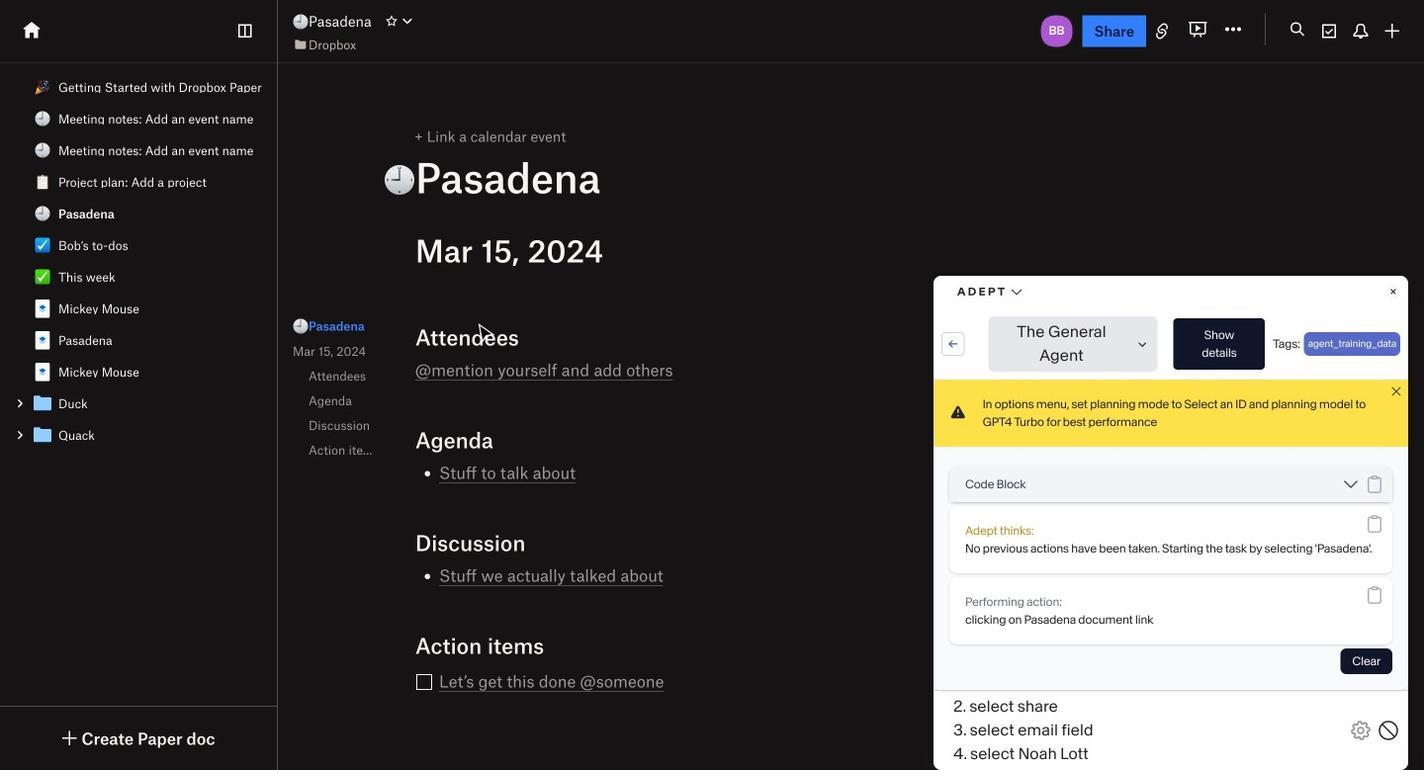 Task type: vqa. For each thing, say whether or not it's contained in the screenshot.
Choose your space
no



Task type: locate. For each thing, give the bounding box(es) containing it.
1 list item from the top
[[0, 388, 277, 419]]

nine o'clock image
[[293, 14, 309, 30], [35, 111, 50, 127], [35, 206, 50, 222], [293, 318, 309, 334]]

navigation
[[272, 294, 401, 484]]

heading
[[384, 152, 1118, 202]]

list item
[[0, 388, 277, 419], [0, 419, 277, 451]]

close image
[[1347, 585, 1371, 609]]

template content image up template content image
[[31, 297, 54, 320]]

template content image down template content image
[[31, 360, 54, 384]]

0 vertical spatial template content image
[[31, 297, 54, 320]]

Add an email or name text field
[[471, 287, 953, 308]]

dialog
[[428, 85, 996, 393]]

template content image
[[31, 297, 54, 320], [31, 360, 54, 384]]

2 template content image from the top
[[31, 360, 54, 384]]

1 vertical spatial template content image
[[31, 360, 54, 384]]



Task type: describe. For each thing, give the bounding box(es) containing it.
check mark button image
[[35, 269, 50, 285]]

template content image
[[31, 328, 54, 352]]

check box with check image
[[35, 237, 50, 253]]

/ contents list
[[0, 71, 277, 451]]

party popper image
[[35, 79, 50, 95]]

1 template content image from the top
[[31, 297, 54, 320]]

2 list item from the top
[[0, 419, 277, 451]]

nine o'clock image
[[35, 142, 50, 158]]

clipboard image
[[35, 174, 50, 190]]

overlay image
[[1347, 585, 1371, 609]]



